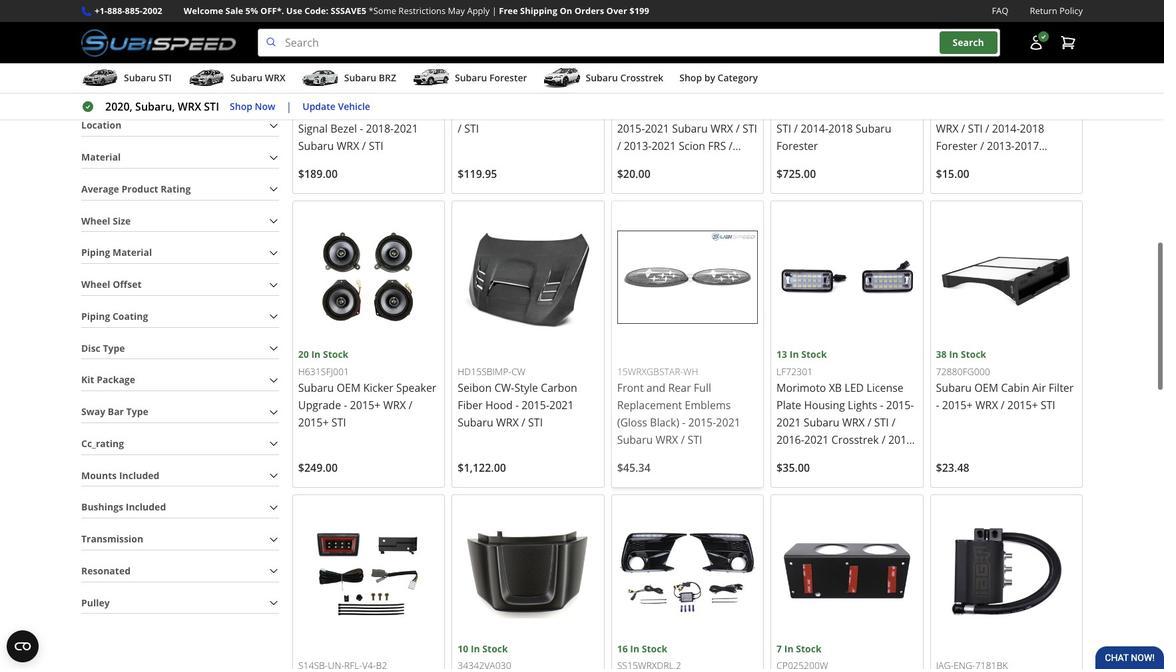 Task type: locate. For each thing, give the bounding box(es) containing it.
- down subaru forester dropdown button
[[474, 104, 477, 119]]

0 horizontal spatial toyota
[[685, 156, 719, 171]]

deflector
[[543, 87, 589, 101]]

sti up $119.95 at the left
[[465, 121, 479, 136]]

1 vertical spatial type
[[126, 405, 148, 418]]

return policy
[[1031, 5, 1084, 17]]

50 for oem
[[458, 54, 469, 67]]

forester
[[490, 71, 528, 84], [777, 139, 819, 153]]

2015- down rain
[[480, 104, 508, 119]]

stock for 50 in stock e3610fj860 oem rain guard deflector kit - 2015-2021 subaru wrx / sti
[[483, 54, 508, 67]]

toyota down "fr-" at the bottom right of page
[[777, 502, 811, 517]]

subaru forester
[[455, 71, 528, 84]]

/ down lights
[[868, 415, 872, 430]]

+1-888-885-2002 link
[[95, 4, 162, 18]]

plate
[[777, 398, 802, 413]]

1 vertical spatial crosstrek
[[832, 433, 880, 447]]

50 inside 50 in stock ss15wrxsq.2 subispeed facelift jdm style drl + sequential turn signal bezel - 2018-2021 subaru wrx / sti
[[298, 54, 309, 67]]

subispeed facelift jdm style drl + sequential turn signal bezel - 2018-2021 subaru wrx / sti image
[[298, 0, 439, 53]]

subaru inside 50 in stock e3610fj860 oem rain guard deflector kit - 2015-2021 subaru wrx / sti
[[535, 104, 571, 119]]

stock right 10
[[483, 642, 508, 655]]

subaru wrx
[[231, 71, 286, 84]]

in for 20 in stock h631sfj001 subaru oem kicker speaker upgrade - 2015+ wrx / 2015+ sti
[[312, 348, 321, 361]]

brz up jdm
[[379, 71, 397, 84]]

in up e3610fj860
[[471, 54, 480, 67]]

scion down 2017
[[777, 467, 804, 482]]

/ right s
[[831, 467, 835, 482]]

seibon
[[458, 381, 492, 395]]

86 down frs
[[722, 156, 734, 171]]

disc
[[81, 342, 100, 354]]

1 horizontal spatial scion
[[777, 467, 804, 482]]

2015+ down cabin
[[1008, 398, 1039, 413]]

in right 10
[[471, 642, 480, 655]]

2013- up 2017-
[[837, 467, 865, 482]]

0 vertical spatial shop
[[680, 71, 703, 84]]

morimoto xb led license plate housing lights - 2015-2021 subaru wrx / sti / 2016-2021 crosstrek / 2011-2017 impreza / 2013-2016 scion fr-s / 2013-2020 subaru brz / 2017-2019 toyota 86 image
[[777, 207, 918, 347]]

stock inside 20 in stock h631sfj001 subaru oem kicker speaker upgrade - 2015+ wrx / 2015+ sti
[[323, 348, 349, 361]]

stock right 7 on the bottom of the page
[[797, 642, 822, 655]]

material inside dropdown button
[[113, 246, 152, 259]]

- right "upgrade"
[[344, 398, 348, 413]]

oem inside 50 in stock e3610fj860 oem rain guard deflector kit - 2015-2021 subaru wrx / sti
[[458, 87, 482, 101]]

piping down 'wheel size'
[[81, 246, 110, 259]]

- right housings
[[755, 104, 758, 119]]

50 in stock e3610fj860 oem rain guard deflector kit - 2015-2021 subaru wrx / sti
[[458, 54, 596, 136]]

1 horizontal spatial toyota
[[777, 502, 811, 517]]

kit inside 50 in stock e3610fj860 oem rain guard deflector kit - 2015-2021 subaru wrx / sti
[[458, 104, 471, 119]]

restrictions
[[399, 5, 446, 17]]

1 horizontal spatial type
[[126, 405, 148, 418]]

/ down emblems
[[681, 433, 685, 447]]

shop for shop by category
[[680, 71, 703, 84]]

scion left frs
[[679, 139, 706, 153]]

piping inside dropdown button
[[81, 310, 110, 322]]

0 horizontal spatial |
[[286, 99, 292, 114]]

a subaru brz thumbnail image image
[[302, 68, 339, 88]]

update vehicle
[[303, 100, 370, 112]]

wheel left size
[[81, 214, 110, 227]]

subaru inside 20 in stock h631sfj001 subaru oem kicker speaker upgrade - 2015+ wrx / 2015+ sti
[[298, 381, 334, 395]]

sti down "upgrade"
[[332, 415, 346, 430]]

location
[[81, 119, 122, 132]]

subaru oem cabin air filter - 2015+ wrx / 2015+ sti image
[[937, 207, 1078, 347]]

| left free
[[492, 5, 497, 17]]

subaru down housing
[[804, 415, 840, 430]]

v3
[[900, 87, 912, 101]]

filter
[[1050, 381, 1075, 395]]

2015- inside the cobb tuning accessport v3 - 2015-2021 subaru wrx / sti / 2014-2018 subaru forester
[[783, 104, 811, 119]]

- inside 15wrxgbstar-wh front and rear full replacement emblems (gloss black) - 2015-2021 subaru wrx / sti
[[683, 415, 686, 430]]

1 horizontal spatial style
[[515, 381, 538, 395]]

2016-
[[777, 433, 805, 447]]

1 50 from the left
[[298, 54, 309, 67]]

faq link
[[993, 4, 1009, 18]]

/ inside 15wrxgbstar-wh front and rear full replacement emblems (gloss black) - 2015-2021 subaru wrx / sti
[[681, 433, 685, 447]]

a subaru crosstrek thumbnail image image
[[544, 68, 581, 88]]

in right 20
[[312, 348, 321, 361]]

- down cobb
[[777, 104, 781, 119]]

0 horizontal spatial 50
[[298, 54, 309, 67]]

1 vertical spatial shop
[[230, 100, 253, 112]]

material
[[81, 151, 121, 163], [113, 246, 152, 259]]

stock inside 38 in stock 72880fg000 subaru oem cabin air filter - 2015+ wrx / 2015+ sti
[[961, 348, 987, 361]]

2021 inside 50 in stock ss15wrxsq.2 subispeed facelift jdm style drl + sequential turn signal bezel - 2018-2021 subaru wrx / sti
[[394, 121, 418, 136]]

0 horizontal spatial shop
[[230, 100, 253, 112]]

0 horizontal spatial 86
[[722, 156, 734, 171]]

cw
[[512, 365, 526, 378]]

1 horizontal spatial brz
[[656, 156, 676, 171]]

style inside hd15sbimp-cw seibon cw-style carbon fiber hood - 2015-2021 subaru wrx / sti
[[515, 381, 538, 395]]

1 horizontal spatial 50
[[458, 54, 469, 67]]

crosstrek up the winjet
[[621, 71, 664, 84]]

subaru inside 'dropdown button'
[[586, 71, 618, 84]]

1 vertical spatial material
[[113, 246, 152, 259]]

front and rear full replacement emblems (gloss black) - 2015-2021 subaru wrx / sti image
[[618, 207, 758, 347]]

piping for piping material
[[81, 246, 110, 259]]

type inside "sway bar type" dropdown button
[[126, 405, 148, 418]]

1 horizontal spatial shop
[[680, 71, 703, 84]]

2021 inside the cobb tuning accessport v3 - 2015-2021 subaru wrx / sti / 2014-2018 subaru forester
[[811, 104, 836, 119]]

2021 inside 15wrxgbstar-wh front and rear full replacement emblems (gloss black) - 2015-2021 subaru wrx / sti
[[717, 415, 741, 430]]

0 vertical spatial 86
[[722, 156, 734, 171]]

in up the a subaru brz thumbnail image
[[312, 54, 321, 67]]

and
[[647, 381, 666, 395]]

off*.
[[261, 5, 284, 17]]

wrx down bezel
[[337, 139, 360, 153]]

0 horizontal spatial scion
[[679, 139, 706, 153]]

2015+ down 72880fg000
[[943, 398, 973, 413]]

1 vertical spatial brz
[[656, 156, 676, 171]]

48 in stock
[[937, 54, 987, 67]]

stock inside 50 in stock e3610fj860 oem rain guard deflector kit - 2015-2021 subaru wrx / sti
[[483, 54, 508, 67]]

shop left by
[[680, 71, 703, 84]]

1 vertical spatial wheel
[[81, 278, 110, 291]]

wrx down black)
[[656, 433, 679, 447]]

0 horizontal spatial brz
[[379, 71, 397, 84]]

shop inside dropdown button
[[680, 71, 703, 84]]

stock for 10 in stock
[[483, 642, 508, 655]]

sway bar type button
[[81, 402, 279, 422]]

0 vertical spatial scion
[[679, 139, 706, 153]]

in inside 50 in stock e3610fj860 oem rain guard deflector kit - 2015-2021 subaru wrx / sti
[[471, 54, 480, 67]]

clear
[[683, 71, 710, 83]]

/ left 2014-
[[795, 121, 799, 136]]

led
[[845, 381, 865, 395]]

brz
[[379, 71, 397, 84], [656, 156, 676, 171], [816, 485, 835, 499]]

subaru down 72880fg000
[[937, 381, 972, 395]]

category
[[718, 71, 758, 84]]

type inside disc type dropdown button
[[103, 342, 125, 354]]

now
[[255, 100, 276, 112]]

0 vertical spatial piping
[[81, 246, 110, 259]]

50 in stock ss15wrxsq.2 subispeed facelift jdm style drl + sequential turn signal bezel - 2018-2021 subaru wrx / sti
[[298, 54, 438, 153]]

sti inside dropdown button
[[159, 71, 172, 84]]

50 up e3610fj860
[[458, 54, 469, 67]]

subaru up facelift
[[344, 71, 377, 84]]

2015- inside "41 in stock wj-glass-fog-clear winjet oem style fog light kit w/ clear glass housings - 2015-2021 subaru wrx / sti / 2013-2021 scion frs / subaru brz / toyota 86"
[[618, 121, 645, 136]]

2021 inside hd15sbimp-cw seibon cw-style carbon fiber hood - 2015-2021 subaru wrx / sti
[[550, 398, 574, 413]]

subaru
[[124, 71, 156, 84], [231, 71, 263, 84], [344, 71, 377, 84], [455, 71, 487, 84], [586, 71, 618, 84], [535, 104, 571, 119], [838, 104, 874, 119], [673, 121, 708, 136], [856, 121, 892, 136], [298, 139, 334, 153], [618, 156, 653, 171], [298, 381, 334, 395], [937, 381, 972, 395], [458, 415, 494, 430], [804, 415, 840, 430], [618, 433, 653, 447], [777, 485, 813, 499]]

by
[[705, 71, 716, 84]]

a subaru sti thumbnail image image
[[81, 68, 119, 88]]

a subaru forester thumbnail image image
[[413, 68, 450, 88]]

disc type
[[81, 342, 125, 354]]

1 wheel from the top
[[81, 214, 110, 227]]

sti down a subaru wrx thumbnail image
[[204, 99, 219, 114]]

wheel left offset
[[81, 278, 110, 291]]

stock inside "41 in stock wj-glass-fog-clear winjet oem style fog light kit w/ clear glass housings - 2015-2021 subaru wrx / sti / 2013-2021 scion frs / subaru brz / toyota 86"
[[642, 54, 668, 67]]

wheel size
[[81, 214, 131, 227]]

resonated button
[[81, 561, 279, 582]]

bar
[[108, 405, 124, 418]]

stock up lf72301
[[802, 348, 827, 361]]

/ down housings
[[736, 121, 740, 136]]

0 horizontal spatial forester
[[490, 71, 528, 84]]

|
[[492, 5, 497, 17], [286, 99, 292, 114]]

style inside 50 in stock ss15wrxsq.2 subispeed facelift jdm style drl + sequential turn signal bezel - 2018-2021 subaru wrx / sti
[[415, 87, 438, 101]]

in for 50 in stock
[[790, 54, 799, 67]]

subaru down (gloss
[[618, 433, 653, 447]]

86
[[722, 156, 734, 171], [814, 502, 826, 517]]

brz inside "41 in stock wj-glass-fog-clear winjet oem style fog light kit w/ clear glass housings - 2015-2021 subaru wrx / sti / 2013-2021 scion frs / subaru brz / toyota 86"
[[656, 156, 676, 171]]

50 inside 50 in stock e3610fj860 oem rain guard deflector kit - 2015-2021 subaru wrx / sti
[[458, 54, 469, 67]]

stock inside 50 in stock ss15wrxsq.2 subispeed facelift jdm style drl + sequential turn signal bezel - 2018-2021 subaru wrx / sti
[[323, 54, 349, 67]]

wrx inside the cobb tuning accessport v3 - 2015-2021 subaru wrx / sti / 2014-2018 subaru forester
[[877, 104, 899, 119]]

tuning
[[806, 87, 840, 101]]

2015- down emblems
[[689, 415, 717, 430]]

888-
[[107, 5, 125, 17]]

1 vertical spatial forester
[[777, 139, 819, 153]]

pulley
[[81, 596, 110, 609]]

shop left now
[[230, 100, 253, 112]]

wrx inside 50 in stock e3610fj860 oem rain guard deflector kit - 2015-2021 subaru wrx / sti
[[573, 104, 596, 119]]

included inside dropdown button
[[126, 501, 166, 513]]

crosstrek down lights
[[832, 433, 880, 447]]

/ inside hd15sbimp-cw seibon cw-style carbon fiber hood - 2015-2021 subaru wrx / sti
[[522, 415, 526, 430]]

included for mounts included
[[119, 469, 160, 482]]

- right black)
[[683, 415, 686, 430]]

stock for 16 in stock
[[642, 642, 668, 655]]

5%
[[246, 5, 258, 17]]

2019
[[872, 485, 897, 499]]

location button
[[81, 116, 279, 136]]

| left drl
[[286, 99, 292, 114]]

2015- down w/
[[618, 121, 645, 136]]

style down cw
[[515, 381, 538, 395]]

- inside 50 in stock ss15wrxsq.2 subispeed facelift jdm style drl + sequential turn signal bezel - 2018-2021 subaru wrx / sti
[[360, 121, 363, 136]]

1 piping from the top
[[81, 246, 110, 259]]

oem left kicker
[[337, 381, 361, 395]]

2015+ down "upgrade"
[[298, 415, 329, 430]]

button image
[[1029, 35, 1045, 51]]

wrx up frs
[[711, 121, 734, 136]]

2015+
[[350, 398, 381, 413], [943, 398, 973, 413], [1008, 398, 1039, 413], [298, 415, 329, 430]]

sti inside hd15sbimp-cw seibon cw-style carbon fiber hood - 2015-2021 subaru wrx / sti
[[529, 415, 543, 430]]

2015- down license
[[887, 398, 915, 413]]

sti down carbon
[[529, 415, 543, 430]]

2 50 from the left
[[458, 54, 469, 67]]

- inside the cobb tuning accessport v3 - 2015-2021 subaru wrx / sti / 2014-2018 subaru forester
[[777, 104, 781, 119]]

stock for 38 in stock 72880fg000 subaru oem cabin air filter - 2015+ wrx / 2015+ sti
[[961, 348, 987, 361]]

wrx down the deflector
[[573, 104, 596, 119]]

kit inside "41 in stock wj-glass-fog-clear winjet oem style fog light kit w/ clear glass housings - 2015-2021 subaru wrx / sti / 2013-2021 scion frs / subaru brz / toyota 86"
[[618, 104, 631, 119]]

in right 38
[[950, 348, 959, 361]]

2015- inside hd15sbimp-cw seibon cw-style carbon fiber hood - 2015-2021 subaru wrx / sti
[[522, 398, 550, 413]]

2 horizontal spatial 50
[[777, 54, 788, 67]]

in for 41 in stock wj-glass-fog-clear winjet oem style fog light kit w/ clear glass housings - 2015-2021 subaru wrx / sti / 2013-2021 scion frs / subaru brz / toyota 86
[[631, 54, 640, 67]]

shop now
[[230, 100, 276, 112]]

disc type button
[[81, 338, 279, 359]]

in right the 41
[[631, 54, 640, 67]]

in inside 20 in stock h631sfj001 subaru oem kicker speaker upgrade - 2015+ wrx / 2015+ sti
[[312, 348, 321, 361]]

product
[[122, 183, 158, 195]]

sssave5
[[331, 5, 367, 17]]

in inside "41 in stock wj-glass-fog-clear winjet oem style fog light kit w/ clear glass housings - 2015-2021 subaru wrx / sti / 2013-2021 scion frs / subaru brz / toyota 86"
[[631, 54, 640, 67]]

0 vertical spatial included
[[119, 469, 160, 482]]

2 horizontal spatial brz
[[816, 485, 835, 499]]

turn
[[385, 104, 409, 119]]

wrx inside hd15sbimp-cw seibon cw-style carbon fiber hood - 2015-2021 subaru wrx / sti
[[496, 415, 519, 430]]

0 vertical spatial brz
[[379, 71, 397, 84]]

stock for 50 in stock ss15wrxsq.2 subispeed facelift jdm style drl + sequential turn signal bezel - 2018-2021 subaru wrx / sti
[[323, 54, 349, 67]]

shop by category
[[680, 71, 758, 84]]

subaru up "upgrade"
[[298, 381, 334, 395]]

stock for 13 in stock lf72301 morimoto xb led license plate housing lights - 2015- 2021 subaru wrx / sti / 2016-2021 crosstrek / 2011- 2017 impreza / 2013-2016 scion fr-s / 2013-2020 subaru brz / 2017-2019 toyota 86
[[802, 348, 827, 361]]

replacement
[[618, 398, 683, 413]]

in inside 38 in stock 72880fg000 subaru oem cabin air filter - 2015+ wrx / 2015+ sti
[[950, 348, 959, 361]]

wh
[[684, 365, 699, 378]]

2 vertical spatial brz
[[816, 485, 835, 499]]

2013- inside "41 in stock wj-glass-fog-clear winjet oem style fog light kit w/ clear glass housings - 2015-2021 subaru wrx / sti / 2013-2021 scion frs / subaru brz / toyota 86"
[[624, 139, 652, 153]]

toyota down frs
[[685, 156, 719, 171]]

subispeed logo image
[[81, 29, 237, 57]]

wrx down 72880fg000
[[976, 398, 999, 413]]

sti down 2018-
[[369, 139, 384, 153]]

1 vertical spatial scion
[[777, 467, 804, 482]]

wrx
[[265, 71, 286, 84], [178, 99, 201, 114], [573, 104, 596, 119], [877, 104, 899, 119], [711, 121, 734, 136], [337, 139, 360, 153], [384, 398, 406, 413], [976, 398, 999, 413], [496, 415, 519, 430], [843, 415, 865, 430], [656, 433, 679, 447]]

stock up ss15wrxsq.2
[[323, 54, 349, 67]]

1 horizontal spatial forester
[[777, 139, 819, 153]]

piping inside dropdown button
[[81, 246, 110, 259]]

2015- down cobb
[[783, 104, 811, 119]]

subaru down the deflector
[[535, 104, 571, 119]]

0 horizontal spatial crosstrek
[[621, 71, 664, 84]]

1 vertical spatial 2013-
[[854, 450, 882, 465]]

oem down e3610fj860
[[458, 87, 482, 101]]

forester inside the cobb tuning accessport v3 - 2015-2021 subaru wrx / sti / 2014-2018 subaru forester
[[777, 139, 819, 153]]

lf72301
[[777, 365, 813, 378]]

20
[[298, 348, 309, 361]]

sti inside 50 in stock e3610fj860 oem rain guard deflector kit - 2015-2021 subaru wrx / sti
[[465, 121, 479, 136]]

in for 50 in stock e3610fj860 oem rain guard deflector kit - 2015-2021 subaru wrx / sti
[[471, 54, 480, 67]]

material down location
[[81, 151, 121, 163]]

1 vertical spatial piping
[[81, 310, 110, 322]]

in right 13
[[790, 348, 799, 361]]

1 horizontal spatial |
[[492, 5, 497, 17]]

86 down s
[[814, 502, 826, 517]]

885-
[[125, 5, 143, 17]]

sti inside 20 in stock h631sfj001 subaru oem kicker speaker upgrade - 2015+ wrx / 2015+ sti
[[332, 415, 346, 430]]

included up bushings included
[[119, 469, 160, 482]]

piping material
[[81, 246, 152, 259]]

stock up glass-
[[642, 54, 668, 67]]

0 vertical spatial wheel
[[81, 214, 110, 227]]

1 vertical spatial 86
[[814, 502, 826, 517]]

subaru down signal
[[298, 139, 334, 153]]

in for 38 in stock 72880fg000 subaru oem cabin air filter - 2015+ wrx / 2015+ sti
[[950, 348, 959, 361]]

$725.00
[[777, 167, 817, 181]]

type right bar on the bottom of page
[[126, 405, 148, 418]]

0 horizontal spatial type
[[103, 342, 125, 354]]

16
[[618, 642, 628, 655]]

code:
[[305, 5, 329, 17]]

subaru inside 50 in stock ss15wrxsq.2 subispeed facelift jdm style drl + sequential turn signal bezel - 2018-2021 subaru wrx / sti
[[298, 139, 334, 153]]

stock up 72880fg000
[[961, 348, 987, 361]]

stock for 20 in stock h631sfj001 subaru oem kicker speaker upgrade - 2015+ wrx / 2015+ sti
[[323, 348, 349, 361]]

1 horizontal spatial 86
[[814, 502, 826, 517]]

sti
[[159, 71, 172, 84], [204, 99, 219, 114], [465, 121, 479, 136], [743, 121, 758, 136], [777, 121, 792, 136], [369, 139, 384, 153], [1041, 398, 1056, 413], [332, 415, 346, 430], [529, 415, 543, 430], [875, 415, 890, 430], [688, 433, 703, 447]]

included down the 'mounts included'
[[126, 501, 166, 513]]

subaru down fiber
[[458, 415, 494, 430]]

included inside "dropdown button"
[[119, 469, 160, 482]]

$35.00
[[777, 461, 811, 475]]

guard
[[509, 87, 540, 101]]

48
[[937, 54, 947, 67]]

crosstrek
[[621, 71, 664, 84], [832, 433, 880, 447]]

1 vertical spatial |
[[286, 99, 292, 114]]

- down 72880fg000
[[937, 398, 940, 413]]

in inside 50 in stock ss15wrxsq.2 subispeed facelift jdm style drl + sequential turn signal bezel - 2018-2021 subaru wrx / sti
[[312, 54, 321, 67]]

stock down the search button
[[961, 54, 987, 67]]

0 vertical spatial toyota
[[685, 156, 719, 171]]

sti down emblems
[[688, 433, 703, 447]]

stock inside 13 in stock lf72301 morimoto xb led license plate housing lights - 2015- 2021 subaru wrx / sti / 2016-2021 crosstrek / 2011- 2017 impreza / 2013-2016 scion fr-s / 2013-2020 subaru brz / 2017-2019 toyota 86
[[802, 348, 827, 361]]

/ up $119.95 at the left
[[458, 121, 462, 136]]

38 in stock 72880fg000 subaru oem cabin air filter - 2015+ wrx / 2015+ sti
[[937, 348, 1075, 413]]

piping up disc at bottom
[[81, 310, 110, 322]]

50 in stock
[[777, 54, 827, 67]]

sti inside the cobb tuning accessport v3 - 2015-2021 subaru wrx / sti / 2014-2018 subaru forester
[[777, 121, 792, 136]]

bushings
[[81, 501, 123, 513]]

pulley button
[[81, 593, 279, 613]]

bushings included
[[81, 501, 166, 513]]

subaru forester button
[[413, 66, 528, 93]]

0 horizontal spatial kit
[[81, 373, 94, 386]]

/ inside 50 in stock e3610fj860 oem rain guard deflector kit - 2015-2021 subaru wrx / sti
[[458, 121, 462, 136]]

0 vertical spatial material
[[81, 151, 121, 163]]

0 vertical spatial forester
[[490, 71, 528, 84]]

cw-
[[495, 381, 515, 395]]

cc_rating
[[81, 437, 124, 450]]

2 horizontal spatial style
[[678, 87, 702, 101]]

1 horizontal spatial crosstrek
[[832, 433, 880, 447]]

- inside 20 in stock h631sfj001 subaru oem kicker speaker upgrade - 2015+ wrx / 2015+ sti
[[344, 398, 348, 413]]

$23.48
[[937, 461, 970, 475]]

50 up cobb
[[777, 54, 788, 67]]

1 horizontal spatial kit
[[458, 104, 471, 119]]

brz down s
[[816, 485, 835, 499]]

0 horizontal spatial style
[[415, 87, 438, 101]]

forester up rain
[[490, 71, 528, 84]]

1 vertical spatial included
[[126, 501, 166, 513]]

50 up the a subaru brz thumbnail image
[[298, 54, 309, 67]]

0 vertical spatial crosstrek
[[621, 71, 664, 84]]

stock right 16
[[642, 642, 668, 655]]

wj-
[[618, 71, 631, 83]]

in inside 13 in stock lf72301 morimoto xb led license plate housing lights - 2015- 2021 subaru wrx / sti / 2016-2021 crosstrek / 2011- 2017 impreza / 2013-2016 scion fr-s / 2013-2020 subaru brz / 2017-2019 toyota 86
[[790, 348, 799, 361]]

subaru down the 41
[[586, 71, 618, 84]]

sti up 2020, subaru, wrx sti
[[159, 71, 172, 84]]

wrx down accessport in the right of the page
[[877, 104, 899, 119]]

wrx inside "41 in stock wj-glass-fog-clear winjet oem style fog light kit w/ clear glass housings - 2015-2021 subaru wrx / sti / 2013-2021 scion frs / subaru brz / toyota 86"
[[711, 121, 734, 136]]

brz inside subaru brz dropdown button
[[379, 71, 397, 84]]

15wrxgbstar-
[[618, 365, 684, 378]]

2015- inside 50 in stock e3610fj860 oem rain guard deflector kit - 2015-2021 subaru wrx / sti
[[480, 104, 508, 119]]

2013- up 2020 at the bottom of page
[[854, 450, 882, 465]]

search input field
[[258, 29, 1001, 57]]

/ right frs
[[729, 139, 733, 153]]

frs
[[709, 139, 727, 153]]

policy
[[1060, 5, 1084, 17]]

/ down cw
[[522, 415, 526, 430]]

2 wheel from the top
[[81, 278, 110, 291]]

shop for shop now
[[230, 100, 253, 112]]

xb
[[829, 381, 843, 395]]

/ inside 50 in stock ss15wrxsq.2 subispeed facelift jdm style drl + sequential turn signal bezel - 2018-2021 subaru wrx / sti
[[362, 139, 366, 153]]

wrx inside 20 in stock h631sfj001 subaru oem kicker speaker upgrade - 2015+ wrx / 2015+ sti
[[384, 398, 406, 413]]

3 50 from the left
[[777, 54, 788, 67]]

subaru up the shop now
[[231, 71, 263, 84]]

1 vertical spatial toyota
[[777, 502, 811, 517]]

return policy link
[[1031, 4, 1084, 18]]

2 piping from the top
[[81, 310, 110, 322]]

oem inside 38 in stock 72880fg000 subaru oem cabin air filter - 2015+ wrx / 2015+ sti
[[975, 381, 999, 395]]

transmission
[[81, 533, 143, 545]]

2015- inside 15wrxgbstar-wh front and rear full replacement emblems (gloss black) - 2015-2021 subaru wrx / sti
[[689, 415, 717, 430]]

0 vertical spatial 2013-
[[624, 139, 652, 153]]

in for 48 in stock
[[950, 54, 959, 67]]

oem inside 20 in stock h631sfj001 subaru oem kicker speaker upgrade - 2015+ wrx / 2015+ sti
[[337, 381, 361, 395]]

in for 7 in stock
[[785, 642, 794, 655]]

2 horizontal spatial kit
[[618, 104, 631, 119]]

/
[[902, 104, 906, 119], [458, 121, 462, 136], [736, 121, 740, 136], [795, 121, 799, 136], [362, 139, 366, 153], [618, 139, 621, 153], [729, 139, 733, 153], [678, 156, 682, 171], [409, 398, 413, 413], [1002, 398, 1005, 413], [522, 415, 526, 430], [868, 415, 872, 430], [892, 415, 896, 430], [681, 433, 685, 447], [882, 433, 886, 447], [848, 450, 852, 465], [831, 467, 835, 482], [838, 485, 842, 499]]

0 vertical spatial type
[[103, 342, 125, 354]]



Task type: vqa. For each thing, say whether or not it's contained in the screenshot.
Kit within the 50 In Stock E3610FJ860 OEM Rain Guard Deflector Kit - 2015-2021 Subaru WRX / STI
yes



Task type: describe. For each thing, give the bounding box(es) containing it.
41 in stock wj-glass-fog-clear winjet oem style fog light kit w/ clear glass housings - 2015-2021 subaru wrx / sti / 2013-2021 scion frs / subaru brz / toyota 86
[[618, 54, 758, 171]]

stock for 48 in stock
[[961, 54, 987, 67]]

scion inside "41 in stock wj-glass-fog-clear winjet oem style fog light kit w/ clear glass housings - 2015-2021 subaru wrx / sti / 2013-2021 scion frs / subaru brz / toyota 86"
[[679, 139, 706, 153]]

subaru crosstrek
[[586, 71, 664, 84]]

wrx inside dropdown button
[[265, 71, 286, 84]]

41
[[618, 54, 628, 67]]

/ up $20.00
[[618, 139, 621, 153]]

subaru down $35.00
[[777, 485, 813, 499]]

lights
[[848, 398, 878, 413]]

housing
[[805, 398, 846, 413]]

/ down v3 on the top right of the page
[[902, 104, 906, 119]]

material inside dropdown button
[[81, 151, 121, 163]]

piping material button
[[81, 243, 279, 263]]

/ right $20.00
[[678, 156, 682, 171]]

stock for 7 in stock
[[797, 642, 822, 655]]

- inside 13 in stock lf72301 morimoto xb led license plate housing lights - 2015- 2021 subaru wrx / sti / 2016-2021 crosstrek / 2011- 2017 impreza / 2013-2016 scion fr-s / 2013-2020 subaru brz / 2017-2019 toyota 86
[[881, 398, 884, 413]]

air
[[1033, 381, 1047, 395]]

2017-
[[845, 485, 872, 499]]

forester inside dropdown button
[[490, 71, 528, 84]]

sti inside 15wrxgbstar-wh front and rear full replacement emblems (gloss black) - 2015-2021 subaru wrx / sti
[[688, 433, 703, 447]]

$119.95
[[458, 167, 498, 181]]

10 in stock
[[458, 642, 508, 655]]

carbon
[[541, 381, 578, 395]]

sti inside 13 in stock lf72301 morimoto xb led license plate housing lights - 2015- 2021 subaru wrx / sti / 2016-2021 crosstrek / 2011- 2017 impreza / 2013-2016 scion fr-s / 2013-2020 subaru brz / 2017-2019 toyota 86
[[875, 415, 890, 430]]

offset
[[113, 278, 142, 291]]

kit package
[[81, 373, 135, 386]]

welcome sale 5% off*. use code: sssave5 *some restrictions may apply | free shipping on orders over $199
[[184, 5, 650, 17]]

welcome
[[184, 5, 223, 17]]

$199
[[630, 5, 650, 17]]

sway
[[81, 405, 105, 418]]

in for 10 in stock
[[471, 642, 480, 655]]

- inside hd15sbimp-cw seibon cw-style carbon fiber hood - 2015-2021 subaru wrx / sti
[[516, 398, 519, 413]]

style inside "41 in stock wj-glass-fog-clear winjet oem style fog light kit w/ clear glass housings - 2015-2021 subaru wrx / sti / 2013-2021 scion frs / subaru brz / toyota 86"
[[678, 87, 702, 101]]

crosstrek inside 13 in stock lf72301 morimoto xb led license plate housing lights - 2015- 2021 subaru wrx / sti / 2016-2021 crosstrek / 2011- 2017 impreza / 2013-2016 scion fr-s / 2013-2020 subaru brz / 2017-2019 toyota 86
[[832, 433, 880, 447]]

cobb
[[777, 87, 803, 101]]

cabin
[[1002, 381, 1030, 395]]

wrx inside 50 in stock ss15wrxsq.2 subispeed facelift jdm style drl + sequential turn signal bezel - 2018-2021 subaru wrx / sti
[[337, 139, 360, 153]]

sti inside 38 in stock 72880fg000 subaru oem cabin air filter - 2015+ wrx / 2015+ sti
[[1041, 398, 1056, 413]]

return
[[1031, 5, 1058, 17]]

2015- inside 13 in stock lf72301 morimoto xb led license plate housing lights - 2015- 2021 subaru wrx / sti / 2016-2021 crosstrek / 2011- 2017 impreza / 2013-2016 scion fr-s / 2013-2020 subaru brz / 2017-2019 toyota 86
[[887, 398, 915, 413]]

rain
[[485, 87, 506, 101]]

wheel for wheel offset
[[81, 278, 110, 291]]

housings
[[706, 104, 752, 119]]

- inside 38 in stock 72880fg000 subaru oem cabin air filter - 2015+ wrx / 2015+ sti
[[937, 398, 940, 413]]

in for 13 in stock lf72301 morimoto xb led license plate housing lights - 2015- 2021 subaru wrx / sti / 2016-2021 crosstrek / 2011- 2017 impreza / 2013-2016 scion fr-s / 2013-2020 subaru brz / 2017-2019 toyota 86
[[790, 348, 799, 361]]

iag performance v3 street series air / oil separator - black  - 2008-2014 subaru wrx / 2008-2021 sti image
[[937, 501, 1078, 642]]

toyota inside 13 in stock lf72301 morimoto xb led license plate housing lights - 2015- 2021 subaru wrx / sti / 2016-2021 crosstrek / 2011- 2017 impreza / 2013-2016 scion fr-s / 2013-2020 subaru brz / 2017-2019 toyota 86
[[777, 502, 811, 517]]

winjet oem style fog light kit w/ clear glass housings - 2015-2021 subaru wrx / sti / 2013-2021 scion frs / subaru brz / toyota 86 image
[[618, 0, 758, 53]]

over
[[607, 5, 628, 17]]

$189.00
[[298, 167, 338, 181]]

speaker
[[397, 381, 437, 395]]

olm led hyperblink module - 2015-2021 subaru wrx / sti / 2014-2018 forester / 2013-2017 crosstrek / 2012-2016 impreza / 2010-2014 outback / 2013-2016 scion fr-s / 2013-2020 subaru brz / 2017-2019 toyota 86 image
[[937, 0, 1078, 53]]

20 in stock h631sfj001 subaru oem kicker speaker upgrade - 2015+ wrx / 2015+ sti
[[298, 348, 437, 430]]

jdm
[[392, 87, 412, 101]]

subaru down w/
[[618, 156, 653, 171]]

subaru down glass
[[673, 121, 708, 136]]

2017
[[777, 450, 802, 465]]

- inside 50 in stock e3610fj860 oem rain guard deflector kit - 2015-2021 subaru wrx / sti
[[474, 104, 477, 119]]

glass-
[[631, 71, 662, 83]]

shop now link
[[230, 99, 276, 114]]

rating
[[161, 183, 191, 195]]

license
[[867, 381, 904, 395]]

h631sfj001
[[298, 365, 349, 378]]

update
[[303, 100, 336, 112]]

10
[[458, 642, 469, 655]]

apply
[[467, 5, 490, 17]]

subaru oem kicker speaker upgrade - 2015+ wrx / 2015+ sti image
[[298, 207, 439, 347]]

seibon cw-style carbon fiber hood - 2015-2021 subaru wrx / sti image
[[458, 207, 599, 347]]

wrx inside 15wrxgbstar-wh front and rear full replacement emblems (gloss black) - 2015-2021 subaru wrx / sti
[[656, 433, 679, 447]]

in for 50 in stock ss15wrxsq.2 subispeed facelift jdm style drl + sequential turn signal bezel - 2018-2021 subaru wrx / sti
[[312, 54, 321, 67]]

2016
[[882, 450, 907, 465]]

86 inside "41 in stock wj-glass-fog-clear winjet oem style fog light kit w/ clear glass housings - 2015-2021 subaru wrx / sti / 2013-2021 scion frs / subaru brz / toyota 86"
[[722, 156, 734, 171]]

kit inside kit package dropdown button
[[81, 373, 94, 386]]

material button
[[81, 147, 279, 168]]

38
[[937, 348, 947, 361]]

wrx inside 38 in stock 72880fg000 subaru oem cabin air filter - 2015+ wrx / 2015+ sti
[[976, 398, 999, 413]]

included for bushings included
[[126, 501, 166, 513]]

0 vertical spatial |
[[492, 5, 497, 17]]

fiber
[[458, 398, 483, 413]]

7
[[777, 642, 782, 655]]

stock for 50 in stock
[[802, 54, 827, 67]]

brz inside 13 in stock lf72301 morimoto xb led license plate housing lights - 2015- 2021 subaru wrx / sti / 2016-2021 crosstrek / 2011- 2017 impreza / 2013-2016 scion fr-s / 2013-2020 subaru brz / 2017-2019 toyota 86
[[816, 485, 835, 499]]

package
[[97, 373, 135, 386]]

cc_rating button
[[81, 434, 279, 454]]

sti inside "41 in stock wj-glass-fog-clear winjet oem style fog light kit w/ clear glass housings - 2015-2021 subaru wrx / sti / 2013-2021 scion frs / subaru brz / toyota 86"
[[743, 121, 758, 136]]

subaru inside 15wrxgbstar-wh front and rear full replacement emblems (gloss black) - 2015-2021 subaru wrx / sti
[[618, 433, 653, 447]]

oem inside "41 in stock wj-glass-fog-clear winjet oem style fog light kit w/ clear glass housings - 2015-2021 subaru wrx / sti / 2013-2021 scion frs / subaru brz / toyota 86"
[[652, 87, 676, 101]]

fog
[[705, 87, 723, 101]]

subaru wrx button
[[188, 66, 286, 93]]

cobb tuning accessport v3 - 2015-2021 subaru wrx / sti / 2014-2018 subaru forester image
[[777, 0, 918, 53]]

/ inside 20 in stock h631sfj001 subaru oem kicker speaker upgrade - 2015+ wrx / 2015+ sti
[[409, 398, 413, 413]]

sequential
[[330, 104, 382, 119]]

- inside "41 in stock wj-glass-fog-clear winjet oem style fog light kit w/ clear glass housings - 2015-2021 subaru wrx / sti / 2013-2021 scion frs / subaru brz / toyota 86"
[[755, 104, 758, 119]]

crosstrek inside 'dropdown button'
[[621, 71, 664, 84]]

bushings included button
[[81, 497, 279, 518]]

2015+ down kicker
[[350, 398, 381, 413]]

light
[[725, 87, 750, 101]]

piping for piping coating
[[81, 310, 110, 322]]

wrx inside 13 in stock lf72301 morimoto xb led license plate housing lights - 2015- 2021 subaru wrx / sti / 2016-2021 crosstrek / 2011- 2017 impreza / 2013-2016 scion fr-s / 2013-2020 subaru brz / 2017-2019 toyota 86
[[843, 415, 865, 430]]

front
[[618, 381, 644, 395]]

may
[[448, 5, 465, 17]]

stock for 41 in stock wj-glass-fog-clear winjet oem style fog light kit w/ clear glass housings - 2015-2021 subaru wrx / sti / 2013-2021 scion frs / subaru brz / toyota 86
[[642, 54, 668, 67]]

rear
[[669, 381, 692, 395]]

average product rating
[[81, 183, 191, 195]]

2018-
[[366, 121, 394, 136]]

/ left 2011-
[[882, 433, 886, 447]]

open widget image
[[7, 630, 39, 662]]

size
[[113, 214, 131, 227]]

piping coating button
[[81, 306, 279, 327]]

sti inside 50 in stock ss15wrxsq.2 subispeed facelift jdm style drl + sequential turn signal bezel - 2018-2021 subaru wrx / sti
[[369, 139, 384, 153]]

transmission button
[[81, 529, 279, 550]]

2020, subaru, wrx sti
[[105, 99, 219, 114]]

wheel for wheel size
[[81, 214, 110, 227]]

vehicle
[[338, 100, 370, 112]]

shop by category button
[[680, 66, 758, 93]]

oem rain guard deflector kit - 2015-2021 subaru wrx / sti image
[[458, 0, 599, 53]]

/ right impreza
[[848, 450, 852, 465]]

fr-
[[807, 467, 822, 482]]

subaru matte gunmetal steering wheel cover - universal image
[[458, 501, 599, 642]]

morimoto
[[777, 381, 827, 395]]

subaru inside hd15sbimp-cw seibon cw-style carbon fiber hood - 2015-2021 subaru wrx / sti
[[458, 415, 494, 430]]

2021 inside 50 in stock e3610fj860 oem rain guard deflector kit - 2015-2021 subaru wrx / sti
[[508, 104, 532, 119]]

wrx up the location dropdown button
[[178, 99, 201, 114]]

13 in stock lf72301 morimoto xb led license plate housing lights - 2015- 2021 subaru wrx / sti / 2016-2021 crosstrek / 2011- 2017 impreza / 2013-2016 scion fr-s / 2013-2020 subaru brz / 2017-2019 toyota 86
[[777, 348, 917, 517]]

subaru inside 38 in stock 72880fg000 subaru oem cabin air filter - 2015+ wrx / 2015+ sti
[[937, 381, 972, 395]]

subaru up subaru,
[[124, 71, 156, 84]]

+
[[321, 104, 327, 119]]

w/
[[633, 104, 646, 119]]

wheel offset button
[[81, 275, 279, 295]]

cubbypod dual 52mm gauge pod - 2015-2021 subaru wrx / sti image
[[777, 501, 918, 642]]

2020,
[[105, 99, 133, 114]]

72880fg000
[[937, 365, 991, 378]]

/ up 2011-
[[892, 415, 896, 430]]

/ left 2017-
[[838, 485, 842, 499]]

subaru down accessport in the right of the page
[[838, 104, 874, 119]]

in for 16 in stock
[[631, 642, 640, 655]]

olm nb+r rear brake light / f1 style reverse w/ pnp adapter - 2015-2021 subaru wrx / sti image
[[298, 501, 439, 642]]

fog-
[[662, 71, 683, 83]]

cobb tuning accessport v3 - 2015-2021 subaru wrx / sti / 2014-2018 subaru forester
[[777, 87, 912, 153]]

2002
[[143, 5, 162, 17]]

subaru up rain
[[455, 71, 487, 84]]

86 inside 13 in stock lf72301 morimoto xb led license plate housing lights - 2015- 2021 subaru wrx / sti / 2016-2021 crosstrek / 2011- 2017 impreza / 2013-2016 scion fr-s / 2013-2020 subaru brz / 2017-2019 toyota 86
[[814, 502, 826, 517]]

50 for subispeed
[[298, 54, 309, 67]]

hd15sbimp-cw seibon cw-style carbon fiber hood - 2015-2021 subaru wrx / sti
[[458, 365, 578, 430]]

faq
[[993, 5, 1009, 17]]

subaru right 2018
[[856, 121, 892, 136]]

wheel offset
[[81, 278, 142, 291]]

subispeed facelift jdm style drl bezel - 2018-2021 subaru wrx / sti image
[[618, 501, 758, 642]]

s
[[822, 467, 828, 482]]

2 vertical spatial 2013-
[[837, 467, 865, 482]]

scion inside 13 in stock lf72301 morimoto xb led license plate housing lights - 2015- 2021 subaru wrx / sti / 2016-2021 crosstrek / 2011- 2017 impreza / 2013-2016 scion fr-s / 2013-2020 subaru brz / 2017-2019 toyota 86
[[777, 467, 804, 482]]

/ inside 38 in stock 72880fg000 subaru oem cabin air filter - 2015+ wrx / 2015+ sti
[[1002, 398, 1005, 413]]

a subaru wrx thumbnail image image
[[188, 68, 225, 88]]

piping coating
[[81, 310, 148, 322]]

drl
[[298, 104, 318, 119]]

$249.00
[[298, 461, 338, 475]]

toyota inside "41 in stock wj-glass-fog-clear winjet oem style fog light kit w/ clear glass housings - 2015-2021 subaru wrx / sti / 2013-2021 scion frs / subaru brz / toyota 86"
[[685, 156, 719, 171]]

orders
[[575, 5, 605, 17]]



